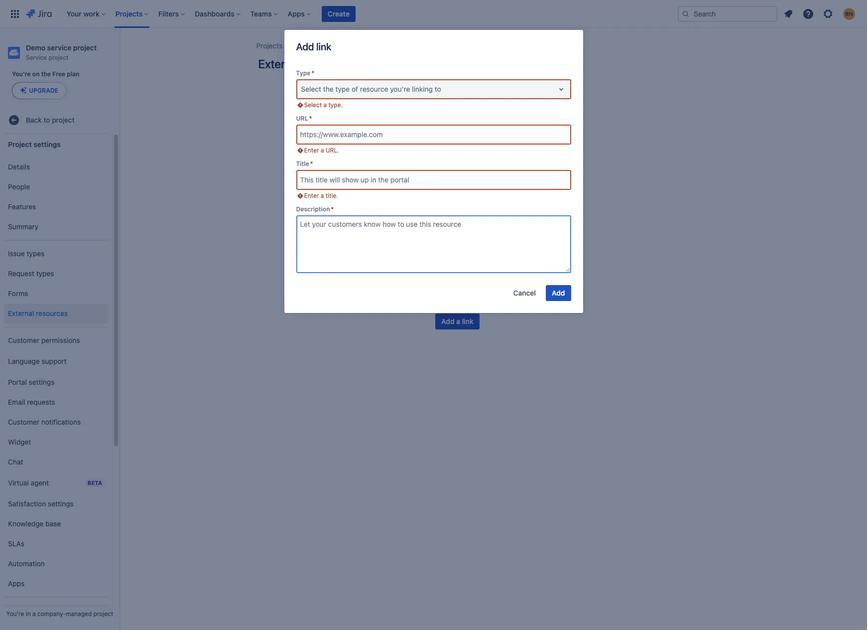 Task type: describe. For each thing, give the bounding box(es) containing it.
chat link
[[4, 452, 108, 472]]

project for demo service project service project
[[73, 43, 97, 52]]

give
[[345, 282, 359, 291]]

select the type of resource you're linking to
[[301, 85, 442, 93]]

0 vertical spatial resources
[[303, 57, 354, 71]]

settings for portal settings
[[29, 378, 55, 386]]

a for url.
[[321, 147, 324, 154]]

resource
[[360, 85, 389, 93]]

portal settings link
[[4, 372, 108, 392]]

project for back to project
[[52, 116, 75, 124]]

* for title *
[[310, 160, 313, 167]]

requests
[[27, 398, 55, 406]]

knowledge
[[505, 282, 540, 291]]

you're for you're on the free plan
[[12, 70, 31, 78]]

automation link
[[4, 554, 108, 574]]

search image
[[682, 10, 690, 18]]

language
[[8, 357, 40, 365]]

cancel button
[[508, 285, 542, 301]]

in
[[26, 610, 31, 618]]

virtual
[[8, 478, 29, 487]]

forms link
[[4, 284, 108, 304]]

summary link
[[4, 217, 108, 237]]

details
[[8, 162, 30, 171]]

upgrade button
[[12, 83, 66, 99]]

customer permissions
[[8, 336, 80, 344]]

add a link button
[[436, 314, 480, 330]]

0 horizontal spatial external
[[405, 262, 440, 273]]

add a link
[[442, 317, 474, 326]]

url *
[[296, 115, 312, 122]]

add for add a link
[[442, 317, 455, 326]]

back to project
[[26, 116, 75, 124]]

1 vertical spatial the
[[323, 85, 334, 93]]

primary element
[[6, 0, 678, 28]]

create banner
[[0, 0, 868, 28]]

of
[[352, 85, 358, 93]]

settings for satisfaction settings
[[48, 499, 74, 508]]

customer notifications
[[8, 418, 81, 426]]

external resources inside 'group'
[[8, 309, 68, 317]]

to right the out at the top
[[394, 262, 403, 273]]

widget
[[8, 438, 31, 446]]

portal
[[533, 262, 559, 273]]

type *
[[296, 69, 315, 77]]

group containing customer permissions
[[4, 327, 108, 597]]

chat
[[8, 457, 23, 466]]

demo service project
[[295, 41, 363, 50]]

0 vertical spatial external resources
[[258, 57, 354, 71]]

issue types link
[[4, 244, 108, 264]]

customers
[[377, 282, 411, 291]]

widget link
[[4, 432, 108, 452]]

title.
[[326, 192, 338, 199]]

0 horizontal spatial resources
[[36, 309, 68, 317]]

agent
[[31, 478, 49, 487]]

service for demo service project service project
[[47, 43, 71, 52]]

1 horizontal spatial from
[[489, 262, 509, 273]]

projects link
[[256, 40, 283, 52]]

This title will show up in the portal field
[[297, 171, 571, 189]]

apps link
[[4, 574, 108, 594]]

4 group from the top
[[4, 597, 108, 630]]

linking
[[412, 85, 433, 93]]

select for select the type of resource you're linking to
[[301, 85, 322, 93]]

create button
[[322, 6, 356, 22]]

you're in a company-managed project
[[6, 610, 113, 618]]

email requests link
[[4, 392, 108, 412]]

out
[[377, 262, 392, 273]]

satisfaction
[[8, 499, 46, 508]]

project up free
[[49, 54, 68, 61]]

external resources link
[[4, 304, 108, 324]]

select for select a type.
[[304, 101, 322, 109]]

upgrade
[[29, 87, 58, 94]]

enter a url.
[[304, 147, 339, 154]]

to right linking
[[435, 85, 442, 93]]

projects
[[256, 41, 283, 50]]

company-
[[37, 610, 66, 618]]

a for title.
[[321, 192, 324, 199]]

0 vertical spatial your
[[512, 262, 531, 273]]

add for add link
[[296, 41, 314, 52]]

customer permissions link
[[4, 331, 108, 351]]

2 and from the left
[[542, 282, 553, 291]]

a for link
[[457, 317, 461, 326]]

on
[[32, 70, 40, 78]]

project
[[8, 140, 32, 148]]

demo service project service project
[[26, 43, 97, 61]]

a right in
[[32, 610, 36, 618]]

forms
[[8, 289, 28, 297]]

jira
[[422, 292, 434, 301]]

error image for select a type.
[[296, 101, 304, 109]]

0 vertical spatial link
[[317, 41, 332, 52]]

title
[[296, 160, 309, 167]]

beta
[[88, 480, 102, 486]]

1 vertical spatial external
[[8, 309, 34, 317]]

1 vertical spatial your
[[361, 282, 375, 291]]

features
[[8, 202, 36, 211]]

base
[[46, 519, 61, 528]]

notifications
[[41, 418, 81, 426]]

project settings
[[8, 140, 61, 148]]

portal.
[[506, 292, 526, 301]]

2 horizontal spatial resources
[[443, 262, 486, 273]]

demo service project link
[[295, 40, 363, 52]]

slas link
[[4, 534, 108, 554]]

group containing issue types
[[4, 240, 108, 327]]

link inside button
[[462, 317, 474, 326]]

slas
[[8, 539, 24, 548]]

Let your customers know how to use this resource text field
[[296, 215, 572, 273]]

settings for project settings
[[34, 140, 61, 148]]

permissions
[[41, 336, 80, 344]]

group containing details
[[4, 154, 108, 240]]

select a type.
[[304, 101, 343, 109]]



Task type: locate. For each thing, give the bounding box(es) containing it.
to up management
[[469, 282, 475, 291]]

email
[[8, 398, 25, 406]]

the
[[41, 70, 51, 78], [323, 85, 334, 93]]

1 horizontal spatial the
[[323, 85, 334, 93]]

people link
[[4, 177, 108, 197]]

description *
[[296, 205, 334, 213]]

add inside the add button
[[552, 289, 566, 297]]

back
[[26, 116, 42, 124]]

1 horizontal spatial demo
[[295, 41, 314, 50]]

tools
[[555, 282, 571, 291]]

demo
[[295, 41, 314, 50], [26, 43, 45, 52]]

description
[[296, 205, 330, 213]]

1 vertical spatial select
[[304, 101, 322, 109]]

Search field
[[678, 6, 778, 22]]

enter up title *
[[304, 147, 319, 154]]

give your customers and team access to external knowledge and tools from your jira service management portal.
[[345, 282, 571, 301]]

a
[[324, 101, 327, 109], [321, 147, 324, 154], [321, 192, 324, 199], [457, 317, 461, 326], [32, 610, 36, 618]]

1 error image from the top
[[296, 101, 304, 109]]

service down create button on the left of the page
[[316, 41, 339, 50]]

project up plan
[[73, 43, 97, 52]]

2 vertical spatial resources
[[36, 309, 68, 317]]

features link
[[4, 197, 108, 217]]

external down forms
[[8, 309, 34, 317]]

you're left in
[[6, 610, 24, 618]]

1 vertical spatial types
[[36, 269, 54, 278]]

the left type
[[323, 85, 334, 93]]

service inside "demo service project service project"
[[26, 54, 47, 61]]

url.
[[326, 147, 339, 154]]

back to project link
[[4, 110, 116, 130]]

0 vertical spatial settings
[[34, 140, 61, 148]]

external resources down forms link
[[8, 309, 68, 317]]

0 vertical spatial service
[[26, 54, 47, 61]]

* for url *
[[309, 115, 312, 122]]

1 and from the left
[[413, 282, 425, 291]]

customer
[[8, 336, 39, 344], [8, 418, 39, 426]]

types down issue types link
[[36, 269, 54, 278]]

free
[[52, 70, 65, 78]]

error image
[[296, 147, 304, 155]]

error image
[[296, 101, 304, 109], [296, 192, 304, 200]]

https://www.example.com field
[[297, 126, 571, 144]]

1 vertical spatial external resources
[[8, 309, 68, 317]]

* for description *
[[331, 205, 334, 213]]

add link
[[296, 41, 332, 52]]

to inside give your customers and team access to external knowledge and tools from your jira service management portal.
[[469, 282, 475, 291]]

settings
[[34, 140, 61, 148], [29, 378, 55, 386], [48, 499, 74, 508]]

you're for you're in a company-managed project
[[6, 610, 24, 618]]

project right managed
[[94, 610, 113, 618]]

settings up requests at the bottom left
[[29, 378, 55, 386]]

2 vertical spatial settings
[[48, 499, 74, 508]]

request types link
[[4, 264, 108, 284]]

resources down demo service project link
[[303, 57, 354, 71]]

1 group from the top
[[4, 154, 108, 240]]

virtual agent
[[8, 478, 49, 487]]

project down primary 'element'
[[341, 41, 363, 50]]

to right back
[[44, 116, 50, 124]]

* right title
[[310, 160, 313, 167]]

1 horizontal spatial your
[[406, 292, 420, 301]]

1 vertical spatial add
[[552, 289, 566, 297]]

error image up the url
[[296, 101, 304, 109]]

service
[[26, 54, 47, 61], [436, 292, 460, 301]]

2 horizontal spatial your
[[512, 262, 531, 273]]

add inside add a link button
[[442, 317, 455, 326]]

knowledge
[[8, 519, 44, 528]]

0 vertical spatial external
[[258, 57, 301, 71]]

title *
[[296, 160, 313, 167]]

cancel
[[514, 289, 536, 297]]

1 horizontal spatial external
[[258, 57, 301, 71]]

your left jira
[[406, 292, 420, 301]]

customer for customer permissions
[[8, 336, 39, 344]]

2 vertical spatial add
[[442, 317, 455, 326]]

0 vertical spatial external
[[405, 262, 440, 273]]

issue
[[8, 249, 25, 258]]

0 horizontal spatial external resources
[[8, 309, 68, 317]]

satisfaction settings
[[8, 499, 74, 508]]

service down the access
[[436, 292, 460, 301]]

you're left on
[[12, 70, 31, 78]]

1 vertical spatial external
[[477, 282, 503, 291]]

2 vertical spatial your
[[406, 292, 420, 301]]

add up type *
[[296, 41, 314, 52]]

automation
[[8, 559, 45, 568]]

0 horizontal spatial from
[[389, 292, 404, 301]]

summary
[[8, 222, 38, 231]]

* right the url
[[309, 115, 312, 122]]

1 vertical spatial link
[[462, 317, 474, 326]]

your up knowledge
[[512, 262, 531, 273]]

service up free
[[47, 43, 71, 52]]

plan
[[67, 70, 80, 78]]

*
[[312, 69, 315, 77], [309, 115, 312, 122], [310, 160, 313, 167], [331, 205, 334, 213]]

error image up description
[[296, 192, 304, 200]]

1 horizontal spatial external
[[477, 282, 503, 291]]

a inside button
[[457, 317, 461, 326]]

* right "type"
[[312, 69, 315, 77]]

* for type *
[[312, 69, 315, 77]]

management
[[462, 292, 504, 301]]

add down the portal
[[552, 289, 566, 297]]

a left "type." on the left top of page
[[324, 101, 327, 109]]

from up knowledge
[[489, 262, 509, 273]]

select up url *
[[304, 101, 322, 109]]

from down customers
[[389, 292, 404, 301]]

None text field
[[301, 84, 303, 94]]

settings down back to project
[[34, 140, 61, 148]]

external down projects link
[[258, 57, 301, 71]]

type.
[[329, 101, 343, 109]]

0 horizontal spatial service
[[47, 43, 71, 52]]

a left title.
[[321, 192, 324, 199]]

2 horizontal spatial add
[[552, 289, 566, 297]]

email requests
[[8, 398, 55, 406]]

team
[[426, 282, 443, 291]]

customer up language
[[8, 336, 39, 344]]

2 error image from the top
[[296, 192, 304, 200]]

1 horizontal spatial external resources
[[258, 57, 354, 71]]

2 group from the top
[[4, 240, 108, 327]]

1 horizontal spatial link
[[462, 317, 474, 326]]

add for add
[[552, 289, 566, 297]]

external
[[405, 262, 440, 273], [477, 282, 503, 291]]

0 vertical spatial customer
[[8, 336, 39, 344]]

service inside give your customers and team access to external knowledge and tools from your jira service management portal.
[[436, 292, 460, 301]]

language support link
[[4, 351, 108, 372]]

resources down forms link
[[36, 309, 68, 317]]

0 horizontal spatial your
[[361, 282, 375, 291]]

settings up knowledge base link
[[48, 499, 74, 508]]

0 vertical spatial types
[[27, 249, 45, 258]]

request
[[8, 269, 34, 278]]

enter for enter a url.
[[304, 147, 319, 154]]

error image for enter a title.
[[296, 192, 304, 200]]

0 horizontal spatial demo
[[26, 43, 45, 52]]

access
[[444, 282, 467, 291]]

1 vertical spatial customer
[[8, 418, 39, 426]]

external inside give your customers and team access to external knowledge and tools from your jira service management portal.
[[477, 282, 503, 291]]

0 horizontal spatial the
[[41, 70, 51, 78]]

a left url. on the left top
[[321, 147, 324, 154]]

resources
[[303, 57, 354, 71], [443, 262, 486, 273], [36, 309, 68, 317]]

2 enter from the top
[[304, 192, 319, 199]]

and left tools
[[542, 282, 553, 291]]

1 vertical spatial error image
[[296, 192, 304, 200]]

link
[[317, 41, 332, 52], [462, 317, 474, 326]]

knowledge base
[[8, 519, 61, 528]]

your
[[512, 262, 531, 273], [361, 282, 375, 291], [406, 292, 420, 301]]

select
[[301, 85, 322, 93], [304, 101, 322, 109]]

demo up "type"
[[295, 41, 314, 50]]

service for demo service project
[[316, 41, 339, 50]]

enter up description
[[304, 192, 319, 199]]

open image
[[556, 83, 568, 95]]

details link
[[4, 157, 108, 177]]

group
[[4, 154, 108, 240], [4, 240, 108, 327], [4, 327, 108, 597], [4, 597, 108, 630]]

3 group from the top
[[4, 327, 108, 597]]

1 vertical spatial settings
[[29, 378, 55, 386]]

0 horizontal spatial and
[[413, 282, 425, 291]]

resources up the access
[[443, 262, 486, 273]]

types for issue types
[[27, 249, 45, 258]]

demo for demo service project
[[295, 41, 314, 50]]

demo inside "demo service project service project"
[[26, 43, 45, 52]]

service inside "demo service project service project"
[[47, 43, 71, 52]]

portal
[[8, 378, 27, 386]]

type
[[296, 69, 311, 77]]

0 horizontal spatial link
[[317, 41, 332, 52]]

0 vertical spatial add
[[296, 41, 314, 52]]

link
[[357, 262, 375, 273]]

service up on
[[26, 54, 47, 61]]

1 horizontal spatial and
[[542, 282, 553, 291]]

1 enter from the top
[[304, 147, 319, 154]]

create
[[328, 9, 350, 18]]

select down type *
[[301, 85, 322, 93]]

0 vertical spatial the
[[41, 70, 51, 78]]

types right issue
[[27, 249, 45, 258]]

support
[[42, 357, 67, 365]]

demo for demo service project service project
[[26, 43, 45, 52]]

portal settings
[[8, 378, 55, 386]]

enter a title.
[[304, 192, 338, 199]]

0 vertical spatial enter
[[304, 147, 319, 154]]

demo up on
[[26, 43, 45, 52]]

link out to external resources from your portal
[[357, 262, 559, 273]]

1 horizontal spatial add
[[442, 317, 455, 326]]

type
[[336, 85, 350, 93]]

url
[[296, 115, 308, 122]]

0 horizontal spatial service
[[26, 54, 47, 61]]

project for demo service project
[[341, 41, 363, 50]]

your right give
[[361, 282, 375, 291]]

people
[[8, 182, 30, 191]]

customer for customer notifications
[[8, 418, 39, 426]]

0 vertical spatial from
[[489, 262, 509, 273]]

project right back
[[52, 116, 75, 124]]

from
[[489, 262, 509, 273], [389, 292, 404, 301]]

customer up widget
[[8, 418, 39, 426]]

1 vertical spatial from
[[389, 292, 404, 301]]

add button
[[546, 285, 572, 301]]

1 vertical spatial enter
[[304, 192, 319, 199]]

1 vertical spatial resources
[[443, 262, 486, 273]]

a for type.
[[324, 101, 327, 109]]

1 horizontal spatial service
[[316, 41, 339, 50]]

external up 'team'
[[405, 262, 440, 273]]

0 horizontal spatial external
[[8, 309, 34, 317]]

external resources down add link
[[258, 57, 354, 71]]

0 vertical spatial you're
[[12, 70, 31, 78]]

add down give your customers and team access to external knowledge and tools from your jira service management portal. on the top of page
[[442, 317, 455, 326]]

enter for enter a title.
[[304, 192, 319, 199]]

and up jira
[[413, 282, 425, 291]]

you're
[[12, 70, 31, 78], [6, 610, 24, 618]]

1 vertical spatial you're
[[6, 610, 24, 618]]

* down title.
[[331, 205, 334, 213]]

external
[[258, 57, 301, 71], [8, 309, 34, 317]]

customer notifications link
[[4, 412, 108, 432]]

jira image
[[26, 8, 52, 20], [26, 8, 52, 20]]

1 horizontal spatial service
[[436, 292, 460, 301]]

external up management
[[477, 282, 503, 291]]

0 vertical spatial select
[[301, 85, 322, 93]]

a down give your customers and team access to external knowledge and tools from your jira service management portal. on the top of page
[[457, 317, 461, 326]]

0 horizontal spatial add
[[296, 41, 314, 52]]

1 vertical spatial service
[[436, 292, 460, 301]]

0 vertical spatial error image
[[296, 101, 304, 109]]

1 horizontal spatial resources
[[303, 57, 354, 71]]

types for request types
[[36, 269, 54, 278]]

from inside give your customers and team access to external knowledge and tools from your jira service management portal.
[[389, 292, 404, 301]]

request types
[[8, 269, 54, 278]]

apps
[[8, 579, 25, 588]]

types
[[27, 249, 45, 258], [36, 269, 54, 278]]

add
[[296, 41, 314, 52], [552, 289, 566, 297], [442, 317, 455, 326]]

1 customer from the top
[[8, 336, 39, 344]]

project
[[341, 41, 363, 50], [73, 43, 97, 52], [49, 54, 68, 61], [52, 116, 75, 124], [94, 610, 113, 618]]

the right on
[[41, 70, 51, 78]]

2 customer from the top
[[8, 418, 39, 426]]

knowledge base link
[[4, 514, 108, 534]]



Task type: vqa. For each thing, say whether or not it's contained in the screenshot.
3rd the – from left
no



